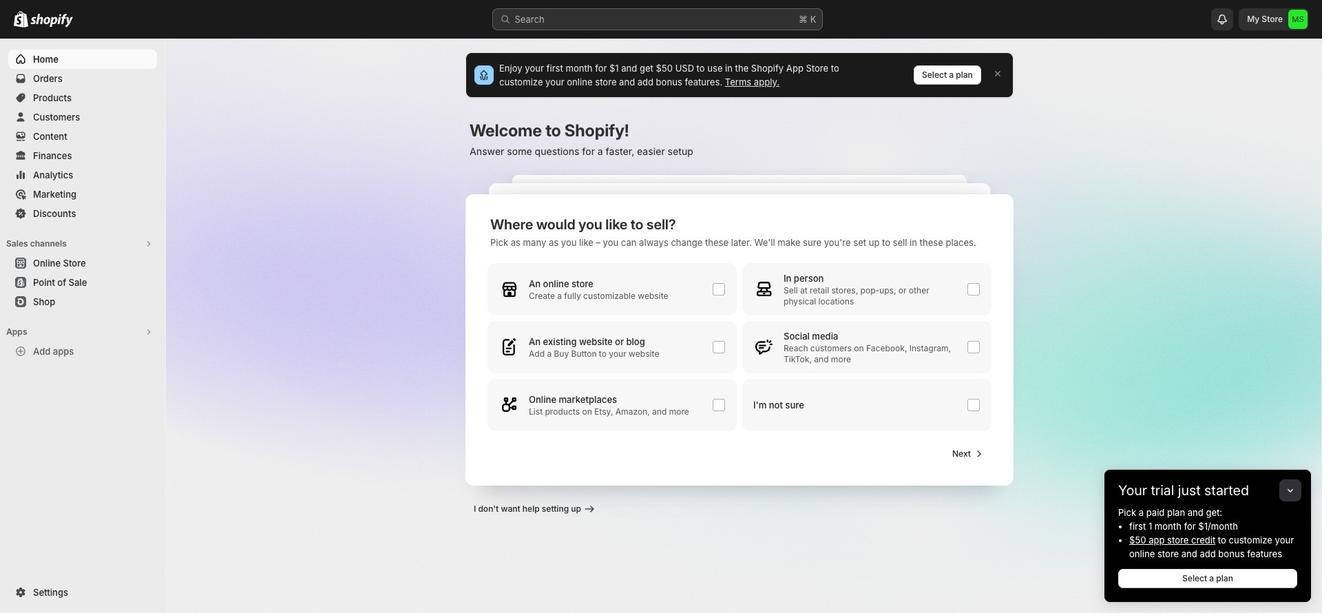 Task type: describe. For each thing, give the bounding box(es) containing it.
shopify image
[[30, 14, 73, 28]]

shopify image
[[14, 11, 28, 28]]



Task type: locate. For each thing, give the bounding box(es) containing it.
my store image
[[1289, 10, 1308, 29]]



